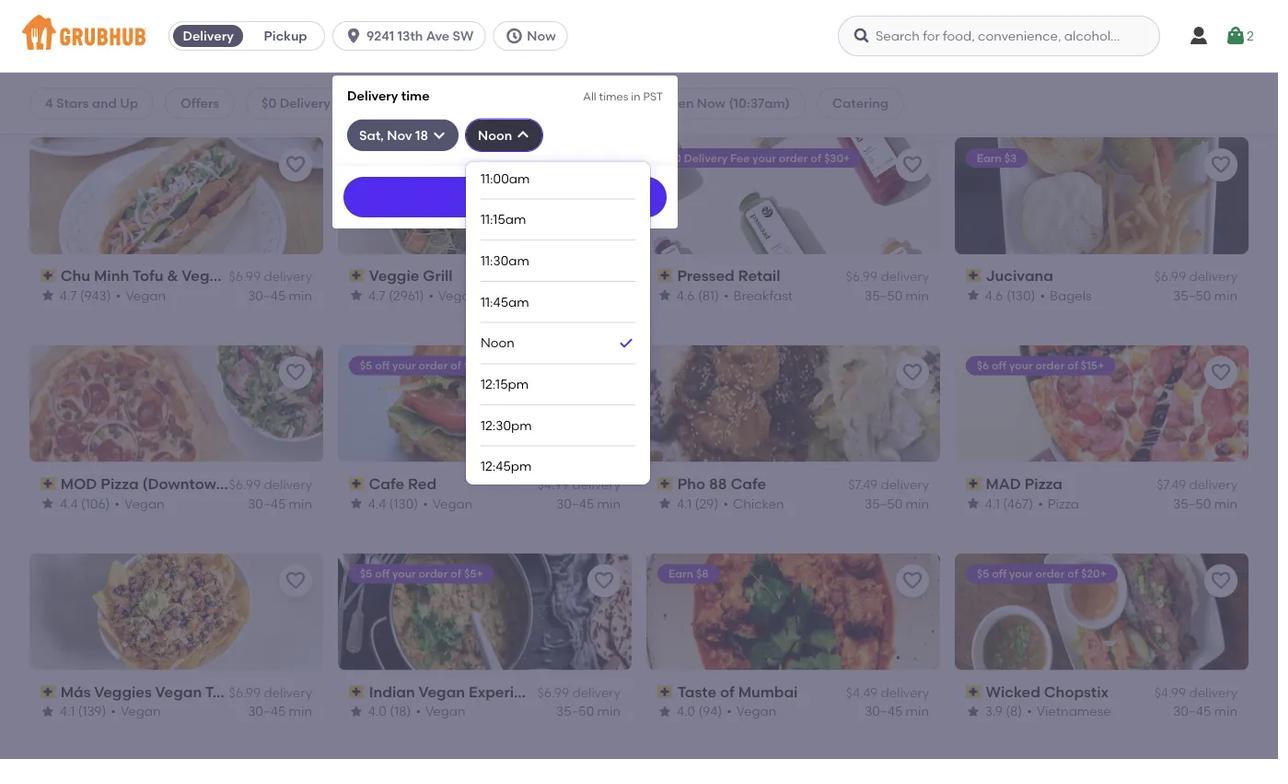 Task type: vqa. For each thing, say whether or not it's contained in the screenshot.
2nd 4.7 from right
yes



Task type: describe. For each thing, give the bounding box(es) containing it.
delivery button
[[170, 21, 247, 51]]

• for cafe red
[[423, 495, 428, 511]]

delivery time
[[347, 88, 430, 103]]

pizza for •
[[1048, 495, 1080, 511]]

30–45 min for mod pizza (downtown seattle)
[[248, 495, 312, 511]]

• pizza
[[1039, 495, 1080, 511]]

star icon image for mad pizza
[[966, 496, 981, 511]]

30–45 min for chu minh tofu & vegan deli
[[248, 287, 312, 303]]

4.7 for 4.7 (2961)
[[368, 287, 386, 303]]

$6.99 delivery for indian vegan experiment
[[538, 685, 621, 700]]

nov
[[387, 127, 412, 143]]

4.4 (130)
[[368, 495, 419, 511]]

subscription pass image for chu minh tofu & vegan deli
[[41, 269, 57, 282]]

(29)
[[695, 495, 719, 511]]

• breakfast
[[724, 287, 793, 303]]

min for mad pizza
[[1215, 495, 1238, 511]]

$3
[[1005, 151, 1017, 164]]

order left "$30+"
[[779, 151, 808, 164]]

bagels
[[1050, 287, 1093, 303]]

30–45 for taste of mumbai
[[865, 704, 903, 719]]

$5+
[[464, 567, 484, 580]]

vegan right veggies
[[155, 683, 202, 701]]

4.0 for indian vegan experiment
[[368, 704, 387, 719]]

subscription pass image for jucivana
[[966, 269, 983, 282]]

$4.99 delivery for cafe red
[[538, 477, 621, 492]]

4.6 for jucivana
[[986, 287, 1004, 303]]

30–45 for mod pizza (downtown seattle)
[[248, 495, 286, 511]]

subscription pass image for wicked chopstix
[[966, 685, 983, 698]]

4.1 (139)
[[60, 704, 106, 719]]

$1.99
[[540, 269, 569, 284]]

$6.99 delivery for chu minh tofu & vegan deli
[[229, 269, 312, 284]]

18
[[415, 127, 428, 143]]

$4.49
[[846, 685, 878, 700]]

(10:37am)
[[729, 95, 790, 111]]

$7.49 for pho 88 cafe
[[849, 477, 878, 492]]

vegan for 4.4 (130)
[[433, 495, 473, 511]]

35–50 min for indian vegan experiment
[[556, 704, 621, 719]]

3.9
[[986, 704, 1003, 719]]

&
[[167, 266, 178, 284]]

9241 13th ave sw
[[367, 28, 474, 44]]

$5 for wicked chopstix
[[977, 567, 990, 580]]

(130) for jucivana
[[1007, 287, 1036, 303]]

of for cafe red
[[451, 359, 462, 372]]

all times in pst
[[583, 89, 663, 103]]

• for más veggies vegan taqueria
[[111, 704, 116, 719]]

$6
[[977, 359, 990, 372]]

proceed
[[1213, 548, 1266, 563]]

star icon image for mod pizza (downtown seattle)
[[41, 496, 55, 511]]

mod
[[61, 475, 97, 493]]

9241
[[367, 28, 394, 44]]

all
[[583, 89, 597, 103]]

$4.99 delivery for wicked chopstix
[[1155, 685, 1238, 700]]

(943)
[[80, 287, 111, 303]]

your for indian vegan experiment
[[393, 567, 416, 580]]

4.7 (943)
[[60, 287, 111, 303]]

vegan for 4.7 (2961)
[[439, 287, 479, 303]]

$15+
[[1082, 359, 1105, 372]]

save this restaurant image for jucivana
[[1210, 154, 1233, 176]]

1 vertical spatial now
[[697, 95, 726, 111]]

3.9 (8)
[[986, 704, 1023, 719]]

minh
[[94, 266, 129, 284]]

9241 13th ave sw button
[[333, 21, 493, 51]]

save this restaurant image for mad pizza
[[1210, 362, 1233, 384]]

vegan right indian at the left bottom of page
[[419, 683, 465, 701]]

$8
[[696, 567, 709, 580]]

delivery inside "button"
[[183, 28, 234, 44]]

delivery up the sat,
[[347, 88, 398, 103]]

time
[[401, 88, 430, 103]]

your for wicked chopstix
[[1010, 567, 1034, 580]]

$5 off your order of $5+
[[360, 567, 484, 580]]

$6 off your order of $15+
[[977, 359, 1105, 372]]

• down grill
[[429, 287, 434, 303]]

$6.99 for jucivana
[[1155, 269, 1187, 284]]

4.0 for taste of mumbai
[[677, 704, 696, 719]]

in
[[631, 89, 641, 103]]

• for mad pizza
[[1039, 495, 1044, 511]]

check icon image
[[617, 334, 636, 352]]

save this restaurant image for mod pizza (downtown seattle)
[[285, 362, 307, 384]]

min for mod pizza (downtown seattle)
[[289, 495, 312, 511]]

35–50 min for pho 88 cafe
[[865, 495, 930, 511]]

$5 off your order of $20+ for red
[[360, 359, 490, 372]]

pst
[[643, 89, 663, 103]]

subscription pass image for más veggies vegan taqueria
[[41, 685, 57, 698]]

of for wicked chopstix
[[1068, 567, 1079, 580]]

star icon image for indian vegan experiment
[[349, 704, 364, 719]]

subscription pass image for cafe red
[[349, 477, 365, 490]]

delivery for taste of mumbai
[[881, 685, 930, 700]]

star icon image for wicked chopstix
[[966, 704, 981, 719]]

off for wicked
[[993, 567, 1007, 580]]

chicken
[[733, 495, 784, 511]]

(8)
[[1006, 704, 1023, 719]]

order for cafe red
[[419, 359, 448, 372]]

$4.49 delivery
[[846, 685, 930, 700]]

svg image inside the 2 button
[[1225, 25, 1247, 47]]

$20+ for cafe red
[[464, 359, 490, 372]]

pressed
[[678, 266, 735, 284]]

earn $3
[[977, 151, 1017, 164]]

delivery for mad pizza
[[1190, 477, 1238, 492]]

4.1 (467)
[[986, 495, 1034, 511]]

$7.49 for mad pizza
[[1157, 477, 1187, 492]]

30
[[373, 95, 389, 111]]

• for wicked chopstix
[[1028, 704, 1033, 719]]

grill
[[423, 266, 453, 284]]

order for indian vegan experiment
[[419, 567, 448, 580]]

delivery for mod pizza (downtown seattle)
[[264, 477, 312, 492]]

delivery left fee
[[684, 151, 728, 164]]

ave
[[426, 28, 450, 44]]

star icon image for taste of mumbai
[[658, 704, 672, 719]]

star icon image for pho 88 cafe
[[658, 496, 672, 511]]

chu minh tofu & vegan deli
[[61, 266, 260, 284]]

vegan for 4.1 (139)
[[121, 704, 161, 719]]

$30+
[[824, 151, 850, 164]]

deli
[[232, 266, 260, 284]]

jucivana
[[986, 266, 1054, 284]]

update
[[485, 190, 526, 203]]

seattle)
[[229, 475, 287, 493]]

mad
[[986, 475, 1022, 493]]

min for pho 88 cafe
[[906, 495, 930, 511]]

off for indian
[[375, 567, 390, 580]]

$0 delivery fee your order of $30+
[[669, 151, 850, 164]]

4.6 (81)
[[677, 287, 720, 303]]

(130) for cafe red
[[390, 495, 419, 511]]

taste of mumbai
[[678, 683, 798, 701]]

0 horizontal spatial svg image
[[516, 128, 531, 143]]

mad pizza
[[986, 475, 1063, 493]]

offers
[[181, 95, 219, 111]]

30–45 for cafe red
[[557, 495, 594, 511]]

vegan right &
[[182, 266, 228, 284]]

12:15pm
[[481, 376, 529, 392]]

wicked chopstix
[[986, 683, 1109, 701]]

open
[[659, 95, 694, 111]]

tofu
[[132, 266, 163, 284]]

and
[[92, 95, 117, 111]]

delivery for veggie grill
[[572, 269, 621, 284]]

vegan for 4.7 (943)
[[126, 287, 166, 303]]

star icon image for más veggies vegan taqueria
[[41, 704, 55, 719]]

mod pizza (downtown seattle)
[[61, 475, 287, 493]]

pickup
[[264, 28, 307, 44]]

2 cafe from the left
[[731, 475, 767, 493]]

11:00am
[[481, 170, 530, 186]]

of up (94)
[[720, 683, 735, 701]]

• bagels
[[1041, 287, 1093, 303]]

save this restaurant image for chu minh tofu & vegan deli
[[285, 154, 307, 176]]

min for wicked chopstix
[[1215, 704, 1238, 719]]

(139)
[[78, 704, 106, 719]]

(81)
[[698, 287, 720, 303]]

svg image for now
[[505, 27, 524, 45]]

order for wicked chopstix
[[1036, 567, 1066, 580]]

veggies
[[94, 683, 152, 701]]

$1.99 delivery
[[540, 269, 621, 284]]

retail
[[739, 266, 781, 284]]

save this restaurant image for indian vegan experiment
[[593, 570, 615, 592]]

• vegan for indian vegan experiment
[[416, 704, 466, 719]]

(467)
[[1004, 495, 1034, 511]]

más veggies vegan taqueria
[[61, 683, 270, 701]]

$7.49 delivery for pho 88 cafe
[[849, 477, 930, 492]]

taste
[[678, 683, 717, 701]]

12:45pm
[[481, 458, 532, 474]]

vegan for 4.0 (94)
[[737, 704, 777, 719]]

stars
[[56, 95, 89, 111]]

delivery down pickup
[[280, 95, 331, 111]]

less
[[461, 95, 488, 111]]

pho
[[678, 475, 706, 493]]

earn $8
[[669, 567, 709, 580]]



Task type: locate. For each thing, give the bounding box(es) containing it.
star icon image left 4.1 (139)
[[41, 704, 55, 719]]

save this restaurant image
[[1210, 154, 1233, 176], [593, 362, 615, 384], [902, 362, 924, 384], [1210, 362, 1233, 384], [593, 570, 615, 592], [902, 570, 924, 592]]

1 horizontal spatial 4.4
[[368, 495, 386, 511]]

4.1
[[677, 495, 692, 511], [986, 495, 1001, 511], [60, 704, 75, 719]]

$7.49 delivery
[[849, 477, 930, 492], [1157, 477, 1238, 492]]

$6.99 for indian vegan experiment
[[538, 685, 569, 700]]

save this restaurant image for cafe red
[[593, 362, 615, 384]]

1 horizontal spatial 4.6
[[986, 287, 1004, 303]]

$6.99 for chu minh tofu & vegan deli
[[229, 269, 261, 284]]

(94)
[[699, 704, 722, 719]]

4.7
[[60, 287, 77, 303], [368, 287, 386, 303]]

1 horizontal spatial $5 off your order of $20+
[[977, 567, 1107, 580]]

1 vertical spatial noon
[[481, 335, 515, 351]]

pressed retail
[[678, 266, 781, 284]]

svg image inside the 9241 13th ave sw button
[[345, 27, 363, 45]]

1 horizontal spatial svg image
[[432, 128, 447, 143]]

$0 right offers at left
[[262, 95, 277, 111]]

4.1 for más veggies vegan taqueria
[[60, 704, 75, 719]]

1 cafe from the left
[[369, 475, 405, 493]]

(2961)
[[389, 287, 424, 303]]

$5 down 4.7 (2961)
[[360, 359, 373, 372]]

results
[[54, 100, 108, 121]]

(130) down cafe red
[[390, 495, 419, 511]]

min for jucivana
[[1215, 287, 1238, 303]]

order left $5+
[[419, 567, 448, 580]]

mumbai
[[738, 683, 798, 701]]

vegan for 4.4 (106)
[[124, 495, 165, 511]]

$7.49
[[849, 477, 878, 492], [1157, 477, 1187, 492]]

1 horizontal spatial 4.1
[[677, 495, 692, 511]]

$5 down 4.4 (130)
[[360, 567, 373, 580]]

35–50 for pho 88 cafe
[[865, 495, 903, 511]]

0 horizontal spatial 4.7
[[60, 287, 77, 303]]

your right $6
[[1010, 359, 1034, 372]]

30–45 min for cafe red
[[557, 495, 621, 511]]

subscription pass image left taste
[[658, 685, 674, 698]]

off down 4.7 (2961)
[[375, 359, 390, 372]]

1 4.6 from the left
[[677, 287, 695, 303]]

$6.99 delivery
[[229, 269, 312, 284], [846, 269, 930, 284], [1155, 269, 1238, 284], [229, 477, 312, 492], [229, 685, 312, 700], [538, 685, 621, 700]]

2 4.6 from the left
[[986, 287, 1004, 303]]

earn
[[977, 151, 1002, 164], [669, 567, 694, 580]]

• right (81)
[[724, 287, 729, 303]]

(18)
[[390, 704, 411, 719]]

• vegan down grill
[[429, 287, 479, 303]]

1 vertical spatial $4.99
[[1155, 685, 1187, 700]]

30 minutes or less
[[373, 95, 488, 111]]

subscription pass image for indian vegan experiment
[[349, 685, 365, 698]]

earn left "$3"
[[977, 151, 1002, 164]]

off right $6
[[992, 359, 1007, 372]]

sat, nov 18
[[359, 127, 428, 143]]

of down grill
[[451, 359, 462, 372]]

$0 delivery
[[262, 95, 331, 111]]

your
[[753, 151, 776, 164], [393, 359, 416, 372], [1010, 359, 1034, 372], [393, 567, 416, 580], [1010, 567, 1034, 580]]

subscription pass image left veggie
[[349, 269, 365, 282]]

2 4.4 from the left
[[368, 495, 386, 511]]

of for indian vegan experiment
[[451, 567, 462, 580]]

$6.99 for pressed retail
[[846, 269, 878, 284]]

now right sw
[[527, 28, 556, 44]]

0 vertical spatial $5 off your order of $20+
[[360, 359, 490, 372]]

your left $5+
[[393, 567, 416, 580]]

breakfast
[[734, 287, 793, 303]]

vegan down mumbai
[[737, 704, 777, 719]]

off for cafe
[[375, 359, 390, 372]]

noon down less
[[478, 127, 512, 143]]

cafe
[[369, 475, 405, 493], [731, 475, 767, 493]]

svg image
[[345, 27, 363, 45], [505, 27, 524, 45], [432, 128, 447, 143]]

1 vertical spatial (130)
[[390, 495, 419, 511]]

1 horizontal spatial $7.49
[[1157, 477, 1187, 492]]

order down (2961)
[[419, 359, 448, 372]]

0 horizontal spatial (130)
[[390, 495, 419, 511]]

1 horizontal spatial $4.99 delivery
[[1155, 685, 1238, 700]]

4.4 down cafe red
[[368, 495, 386, 511]]

$0 for $0 delivery fee your order of $30+
[[669, 151, 682, 164]]

proceed to button
[[1156, 539, 1279, 572]]

sw
[[453, 28, 474, 44]]

pizza up • pizza
[[1025, 475, 1063, 493]]

star icon image left 4.0 (18)
[[349, 704, 364, 719]]

times
[[599, 89, 629, 103]]

0 horizontal spatial 4.1
[[60, 704, 75, 719]]

your down (2961)
[[393, 359, 416, 372]]

star icon image left 4.6 (81)
[[658, 288, 672, 303]]

noon for check icon
[[481, 335, 515, 351]]

2 $7.49 delivery from the left
[[1157, 477, 1238, 492]]

$0 down open
[[669, 151, 682, 164]]

4.0 (18)
[[368, 704, 411, 719]]

1 horizontal spatial cafe
[[731, 475, 767, 493]]

• right (467)
[[1039, 495, 1044, 511]]

0 vertical spatial $4.99 delivery
[[538, 477, 621, 492]]

0 vertical spatial earn
[[977, 151, 1002, 164]]

1 horizontal spatial (130)
[[1007, 287, 1036, 303]]

cafe up 4.4 (130)
[[369, 475, 405, 493]]

subscription pass image left wicked
[[966, 685, 983, 698]]

• for indian vegan experiment
[[416, 704, 421, 719]]

catering
[[833, 95, 889, 111]]

• vegan down veggies
[[111, 704, 161, 719]]

0 vertical spatial $0
[[262, 95, 277, 111]]

up
[[120, 95, 138, 111]]

subscription pass image left más
[[41, 685, 57, 698]]

pizza for mod
[[101, 475, 139, 493]]

35–50 for jucivana
[[1174, 287, 1212, 303]]

4.1 down 'pho'
[[677, 495, 692, 511]]

59 results
[[29, 100, 108, 121]]

delivery up offers at left
[[183, 28, 234, 44]]

35–50 for mad pizza
[[1174, 495, 1212, 511]]

subscription pass image for veggie grill
[[349, 269, 365, 282]]

experiment
[[469, 683, 552, 701]]

subscription pass image left cafe red
[[349, 477, 365, 490]]

(130) down jucivana
[[1007, 287, 1036, 303]]

1 vertical spatial $0
[[669, 151, 682, 164]]

• vegan down indian vegan experiment on the bottom of the page
[[416, 704, 466, 719]]

0 horizontal spatial $4.99
[[538, 477, 569, 492]]

main navigation navigation
[[0, 0, 1279, 759]]

svg image inside now button
[[505, 27, 524, 45]]

$6.99 for más veggies vegan taqueria
[[229, 685, 261, 700]]

save this restaurant image
[[285, 154, 307, 176], [593, 154, 615, 176], [902, 154, 924, 176], [285, 362, 307, 384], [285, 570, 307, 592], [1210, 570, 1233, 592]]

(130)
[[1007, 287, 1036, 303], [390, 495, 419, 511]]

subscription pass image
[[41, 269, 57, 282], [658, 269, 674, 282], [349, 477, 365, 490], [349, 685, 365, 698]]

star icon image left 4.4 (130)
[[349, 496, 364, 511]]

veggie grill
[[369, 266, 453, 284]]

0 horizontal spatial $7.49 delivery
[[849, 477, 930, 492]]

35–50 for indian vegan experiment
[[556, 704, 594, 719]]

1 4.0 from the left
[[368, 704, 387, 719]]

delivery for jucivana
[[1190, 269, 1238, 284]]

30–45
[[248, 287, 286, 303], [248, 495, 286, 511], [557, 495, 594, 511], [248, 704, 286, 719], [865, 704, 903, 719], [1174, 704, 1212, 719]]

2 button
[[1225, 19, 1255, 53]]

your down (467)
[[1010, 567, 1034, 580]]

1 horizontal spatial $0
[[669, 151, 682, 164]]

your right fee
[[753, 151, 776, 164]]

of down • pizza
[[1068, 567, 1079, 580]]

star icon image left 4.1 (467) at the right
[[966, 496, 981, 511]]

11:30am
[[481, 253, 530, 268]]

4.0 down taste
[[677, 704, 696, 719]]

30–45 min for más veggies vegan taqueria
[[248, 704, 312, 719]]

$4.99 for wicked chopstix
[[1155, 685, 1187, 700]]

4.1 (29)
[[677, 495, 719, 511]]

1 4.4 from the left
[[60, 495, 78, 511]]

0 vertical spatial $20+
[[464, 359, 490, 372]]

0 horizontal spatial $20+
[[464, 359, 490, 372]]

• for pressed retail
[[724, 287, 729, 303]]

1 $7.49 from the left
[[849, 477, 878, 492]]

star icon image
[[41, 288, 55, 303], [349, 288, 364, 303], [658, 288, 672, 303], [966, 288, 981, 303], [41, 496, 55, 511], [349, 496, 364, 511], [658, 496, 672, 511], [966, 496, 981, 511], [41, 704, 55, 719], [349, 704, 364, 719], [658, 704, 672, 719], [966, 704, 981, 719]]

vegan for 4.0 (18)
[[426, 704, 466, 719]]

0 vertical spatial $4.99
[[538, 477, 569, 492]]

4.7 down veggie
[[368, 287, 386, 303]]

4.0
[[368, 704, 387, 719], [677, 704, 696, 719]]

order for mad pizza
[[1036, 359, 1065, 372]]

star icon image for chu minh tofu & vegan deli
[[41, 288, 55, 303]]

• vegan down tofu
[[116, 287, 166, 303]]

to
[[1269, 548, 1279, 563]]

your for cafe red
[[393, 359, 416, 372]]

2 4.0 from the left
[[677, 704, 696, 719]]

subscription pass image left pressed
[[658, 269, 674, 282]]

sat,
[[359, 127, 384, 143]]

vegan down tofu
[[126, 287, 166, 303]]

2 horizontal spatial svg image
[[505, 27, 524, 45]]

59
[[29, 100, 50, 121]]

4 stars and up
[[45, 95, 138, 111]]

now
[[527, 28, 556, 44], [697, 95, 726, 111]]

1 horizontal spatial $20+
[[1082, 567, 1107, 580]]

1 vertical spatial $20+
[[1082, 567, 1107, 580]]

30–45 for wicked chopstix
[[1174, 704, 1212, 719]]

88
[[709, 475, 727, 493]]

star icon image for jucivana
[[966, 288, 981, 303]]

1 horizontal spatial 4.7
[[368, 287, 386, 303]]

pizza down mad pizza at the right of page
[[1048, 495, 1080, 511]]

star icon image left 4.7 (943)
[[41, 288, 55, 303]]

min for chu minh tofu & vegan deli
[[289, 287, 312, 303]]

order down • pizza
[[1036, 567, 1066, 580]]

12:30pm
[[481, 417, 532, 433]]

• right the "(29)"
[[724, 495, 729, 511]]

4.0 left (18)
[[368, 704, 387, 719]]

delivery for chu minh tofu & vegan deli
[[264, 269, 312, 284]]

noon option
[[481, 323, 636, 364]]

35–50
[[865, 287, 903, 303], [1174, 287, 1212, 303], [865, 495, 903, 511], [1174, 495, 1212, 511], [556, 704, 594, 719]]

4
[[45, 95, 53, 111]]

subscription pass image left chu
[[41, 269, 57, 282]]

veggie
[[369, 266, 420, 284]]

• right '(139)' at bottom
[[111, 704, 116, 719]]

• for taste of mumbai
[[727, 704, 732, 719]]

delivery for pressed retail
[[881, 269, 930, 284]]

0 horizontal spatial $0
[[262, 95, 277, 111]]

0 horizontal spatial 4.4
[[60, 495, 78, 511]]

1 horizontal spatial $7.49 delivery
[[1157, 477, 1238, 492]]

0 horizontal spatial svg image
[[345, 27, 363, 45]]

noon
[[478, 127, 512, 143], [481, 335, 515, 351]]

subscription pass image left indian at the left bottom of page
[[349, 685, 365, 698]]

subscription pass image for taste of mumbai
[[658, 685, 674, 698]]

0 horizontal spatial cafe
[[369, 475, 405, 493]]

noon for the left svg icon
[[478, 127, 512, 143]]

earn for taste of mumbai
[[669, 567, 694, 580]]

star icon image left 4.6 (130)
[[966, 288, 981, 303]]

$20+
[[464, 359, 490, 372], [1082, 567, 1107, 580]]

• down minh
[[116, 287, 121, 303]]

now right open
[[697, 95, 726, 111]]

delivery
[[264, 269, 312, 284], [572, 269, 621, 284], [881, 269, 930, 284], [1190, 269, 1238, 284], [264, 477, 312, 492], [572, 477, 621, 492], [881, 477, 930, 492], [1190, 477, 1238, 492], [264, 685, 312, 700], [572, 685, 621, 700], [881, 685, 930, 700], [1190, 685, 1238, 700]]

subscription pass image left 'pho'
[[658, 477, 674, 490]]

of
[[811, 151, 822, 164], [451, 359, 462, 372], [1068, 359, 1079, 372], [451, 567, 462, 580], [1068, 567, 1079, 580], [720, 683, 735, 701]]

noon up '12:15pm'
[[481, 335, 515, 351]]

1 horizontal spatial svg image
[[853, 27, 871, 45]]

$7.49 delivery for mad pizza
[[1157, 477, 1238, 492]]

subscription pass image left jucivana
[[966, 269, 983, 282]]

(downtown
[[142, 475, 225, 493]]

of left "$30+"
[[811, 151, 822, 164]]

4.7 (2961)
[[368, 287, 424, 303]]

delivery for más veggies vegan taqueria
[[264, 685, 312, 700]]

grubhub+
[[553, 95, 617, 111]]

0 horizontal spatial $7.49
[[849, 477, 878, 492]]

minutes
[[392, 95, 442, 111]]

4.6
[[677, 287, 695, 303], [986, 287, 1004, 303]]

35–50 min for pressed retail
[[865, 287, 930, 303]]

earn left $8
[[669, 567, 694, 580]]

0 horizontal spatial 4.6
[[677, 287, 695, 303]]

save this restaurant image for más veggies vegan taqueria
[[285, 570, 307, 592]]

$0 for $0 delivery
[[262, 95, 277, 111]]

• right (94)
[[727, 704, 732, 719]]

update button
[[344, 177, 667, 217]]

30–45 min
[[248, 287, 312, 303], [248, 495, 312, 511], [557, 495, 621, 511], [248, 704, 312, 719], [865, 704, 930, 719], [1174, 704, 1238, 719]]

min for indian vegan experiment
[[598, 704, 621, 719]]

4.1 for pho 88 cafe
[[677, 495, 692, 511]]

• vegan for más veggies vegan taqueria
[[111, 704, 161, 719]]

delivery for wicked chopstix
[[1190, 685, 1238, 700]]

star icon image left 4.4 (106) on the bottom left of page
[[41, 496, 55, 511]]

svg image
[[1225, 25, 1247, 47], [853, 27, 871, 45], [516, 128, 531, 143]]

35–50 min for mad pizza
[[1174, 495, 1238, 511]]

1 horizontal spatial earn
[[977, 151, 1002, 164]]

$5 for cafe red
[[360, 359, 373, 372]]

$5
[[360, 359, 373, 372], [360, 567, 373, 580], [977, 567, 990, 580]]

4.1 down mad
[[986, 495, 1001, 511]]

star icon image left 4.1 (29)
[[658, 496, 672, 511]]

1 vertical spatial $4.99 delivery
[[1155, 685, 1238, 700]]

• vegan down taste of mumbai
[[727, 704, 777, 719]]

• for chu minh tofu & vegan deli
[[116, 287, 121, 303]]

0 horizontal spatial 4.0
[[368, 704, 387, 719]]

min for pressed retail
[[906, 287, 930, 303]]

delivery for pho 88 cafe
[[881, 477, 930, 492]]

4.1 down más
[[60, 704, 75, 719]]

4.1 for mad pizza
[[986, 495, 1001, 511]]

min for cafe red
[[598, 495, 621, 511]]

1 horizontal spatial 4.0
[[677, 704, 696, 719]]

delivery for cafe red
[[572, 477, 621, 492]]

svg image left 9241
[[345, 27, 363, 45]]

• vegan down red
[[423, 495, 473, 511]]

vegan down indian vegan experiment on the bottom of the page
[[426, 704, 466, 719]]

$5 down 4.1 (467) at the right
[[977, 567, 990, 580]]

30–45 min for taste of mumbai
[[865, 704, 930, 719]]

• for jucivana
[[1041, 287, 1046, 303]]

$5 off your order of $20+ down • pizza
[[977, 567, 1107, 580]]

star icon image left 4.7 (2961)
[[349, 288, 364, 303]]

vegan down grill
[[439, 287, 479, 303]]

subscription pass image for pressed retail
[[658, 269, 674, 282]]

delivery for indian vegan experiment
[[572, 685, 621, 700]]

4.6 left (81)
[[677, 287, 695, 303]]

order left $15+
[[1036, 359, 1065, 372]]

$4.99
[[538, 477, 569, 492], [1155, 685, 1187, 700]]

0 vertical spatial noon
[[478, 127, 512, 143]]

• left bagels
[[1041, 287, 1046, 303]]

30–45 for chu minh tofu & vegan deli
[[248, 287, 286, 303]]

star icon image left 4.0 (94)
[[658, 704, 672, 719]]

0 horizontal spatial $4.99 delivery
[[538, 477, 621, 492]]

save this restaurant image for taste of mumbai
[[902, 570, 924, 592]]

subscription pass image
[[349, 269, 365, 282], [966, 269, 983, 282], [41, 477, 57, 490], [658, 477, 674, 490], [966, 477, 983, 490], [41, 685, 57, 698], [658, 685, 674, 698], [966, 685, 983, 698]]

0 horizontal spatial earn
[[669, 567, 694, 580]]

• down red
[[423, 495, 428, 511]]

0 vertical spatial now
[[527, 28, 556, 44]]

min
[[289, 287, 312, 303], [906, 287, 930, 303], [1215, 287, 1238, 303], [289, 495, 312, 511], [598, 495, 621, 511], [906, 495, 930, 511], [1215, 495, 1238, 511], [289, 704, 312, 719], [598, 704, 621, 719], [906, 704, 930, 719], [1215, 704, 1238, 719]]

2 horizontal spatial 4.1
[[986, 495, 1001, 511]]

4.6 (130)
[[986, 287, 1036, 303]]

earn for jucivana
[[977, 151, 1002, 164]]

$6.99 delivery for más veggies vegan taqueria
[[229, 685, 312, 700]]

star icon image left "3.9"
[[966, 704, 981, 719]]

noon inside option
[[481, 335, 515, 351]]

4.7 for 4.7 (943)
[[60, 287, 77, 303]]

1 horizontal spatial $4.99
[[1155, 685, 1187, 700]]

• vietnamese
[[1028, 704, 1112, 719]]

0 vertical spatial (130)
[[1007, 287, 1036, 303]]

chu
[[61, 266, 90, 284]]

cafe up • chicken
[[731, 475, 767, 493]]

open now (10:37am)
[[659, 95, 790, 111]]

35–50 min for jucivana
[[1174, 287, 1238, 303]]

4.6 down jucivana
[[986, 287, 1004, 303]]

wicked
[[986, 683, 1041, 701]]

subscription pass image left the mod
[[41, 477, 57, 490]]

pizza up (106)
[[101, 475, 139, 493]]

1 horizontal spatial now
[[697, 95, 726, 111]]

0 horizontal spatial $5 off your order of $20+
[[360, 359, 490, 372]]

vegan
[[182, 266, 228, 284], [126, 287, 166, 303], [439, 287, 479, 303], [124, 495, 165, 511], [433, 495, 473, 511], [155, 683, 202, 701], [419, 683, 465, 701], [121, 704, 161, 719], [426, 704, 466, 719], [737, 704, 777, 719]]

1 4.7 from the left
[[60, 287, 77, 303]]

off down 4.1 (467) at the right
[[993, 567, 1007, 580]]

$5 off your order of $20+ for chopstix
[[977, 567, 1107, 580]]

1 vertical spatial $5 off your order of $20+
[[977, 567, 1107, 580]]

1 $7.49 delivery from the left
[[849, 477, 930, 492]]

2 4.7 from the left
[[368, 287, 386, 303]]

• vegan down mod pizza (downtown seattle) at the left bottom of page
[[115, 495, 165, 511]]

30–45 min for wicked chopstix
[[1174, 704, 1238, 719]]

pickup button
[[247, 21, 324, 51]]

star icon image for cafe red
[[349, 496, 364, 511]]

2 $7.49 from the left
[[1157, 477, 1187, 492]]

35–50 for pressed retail
[[865, 287, 903, 303]]

now inside now button
[[527, 28, 556, 44]]

4.6 for pressed retail
[[677, 287, 695, 303]]

• right "(8)"
[[1028, 704, 1033, 719]]

• vegan for taste of mumbai
[[727, 704, 777, 719]]

4.0 (94)
[[677, 704, 722, 719]]

• right (18)
[[416, 704, 421, 719]]

• vegan for mod pizza (downtown seattle)
[[115, 495, 165, 511]]

• right (106)
[[115, 495, 120, 511]]

pho 88 cafe
[[678, 475, 767, 493]]

subscription pass image left mad
[[966, 477, 983, 490]]

4.4 for mod pizza (downtown seattle)
[[60, 495, 78, 511]]

0 horizontal spatial now
[[527, 28, 556, 44]]

1 vertical spatial earn
[[669, 567, 694, 580]]

2 horizontal spatial svg image
[[1225, 25, 1247, 47]]

now button
[[493, 21, 575, 51]]

chopstix
[[1045, 683, 1109, 701]]

of left $15+
[[1068, 359, 1079, 372]]

$5 for indian vegan experiment
[[360, 567, 373, 580]]

$5 off your order of $20+
[[360, 359, 490, 372], [977, 567, 1107, 580]]



